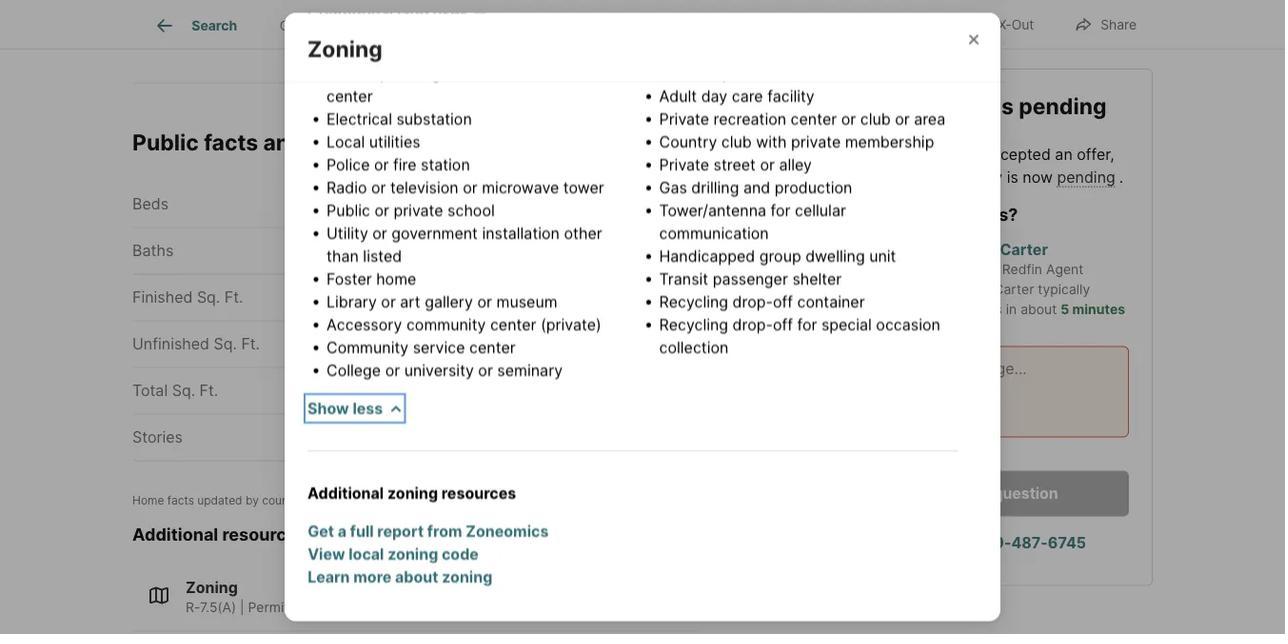 Task type: locate. For each thing, give the bounding box(es) containing it.
ft. down finished sq. ft.
[[241, 335, 260, 354]]

0 horizontal spatial about
[[395, 568, 439, 587]]

renovated
[[525, 335, 602, 354]]

private down television
[[394, 201, 444, 220]]

resources
[[442, 484, 517, 503], [222, 525, 306, 546]]

tami down dallas
[[961, 281, 991, 297]]

accepted
[[984, 145, 1051, 163]]

and inside cemetery or mausoleum adult day care facility private recreation center or club or area country club with private membership private street or alley gas drilling and production tower/antenna for cellular communication handicapped group dwelling unit transit passenger shelter recycling drop-off container recycling drop-off for special occasion collection
[[744, 178, 771, 197]]

1 vertical spatial about
[[395, 568, 439, 587]]

public up beds
[[132, 130, 199, 156]]

zoning inside dialog
[[308, 36, 383, 62]]

recreation
[[714, 110, 787, 128]]

1 horizontal spatial passenger
[[713, 270, 789, 288]]

drop-
[[733, 293, 773, 311], [733, 316, 773, 334]]

pending up an
[[1019, 92, 1107, 119]]

finished sq. ft.
[[132, 288, 243, 307]]

Write a message... text field
[[895, 357, 1114, 426]]

0 vertical spatial zoning
[[308, 36, 383, 62]]

pending .
[[1058, 167, 1124, 186]]

2
[[460, 242, 470, 260]]

0 vertical spatial tami
[[961, 240, 997, 259]]

utility
[[327, 224, 368, 243]]

sq. for total
[[172, 382, 195, 400]]

home inside convent or monastery transit passenger station or transfer center electrical substation local utilities police or fire station radio or television or microwave tower public or private school utility or government installation other than listed foster home library or art gallery or museum accessory community center (private) community service center college or university or seminary
[[376, 270, 417, 288]]

additional
[[308, 484, 384, 503], [132, 525, 218, 546]]

0 vertical spatial drop-
[[733, 293, 773, 311]]

art
[[400, 293, 421, 311]]

1 vertical spatial facts
[[167, 494, 194, 507]]

public
[[132, 130, 199, 156], [327, 201, 370, 220]]

1 horizontal spatial transit
[[660, 270, 709, 288]]

1 vertical spatial drop-
[[733, 316, 773, 334]]

1 vertical spatial station
[[421, 156, 470, 174]]

9,043 sq. ft.
[[733, 195, 826, 214]]

group
[[760, 247, 802, 266]]

offer,
[[1078, 145, 1115, 163]]

1 vertical spatial tami
[[961, 281, 991, 297]]

2 drop- from the top
[[733, 316, 773, 334]]

1 horizontal spatial a
[[982, 484, 991, 503]]

gallery
[[425, 293, 473, 311]]

required
[[879, 441, 927, 455]]

carter inside tami carter typically replies in about
[[995, 281, 1035, 297]]

passenger
[[380, 64, 456, 83], [713, 270, 789, 288]]

in
[[1007, 301, 1018, 317]]

1 vertical spatial zoning
[[186, 578, 238, 597]]

2 tami from the top
[[961, 281, 991, 297]]

than
[[327, 247, 359, 266]]

1 vertical spatial a
[[338, 522, 347, 541]]

0 horizontal spatial .
[[434, 494, 437, 507]]

drilling
[[692, 178, 740, 197]]

substation
[[397, 110, 472, 128]]

now
[[1023, 167, 1054, 186]]

1 vertical spatial public
[[327, 201, 370, 220]]

0 vertical spatial year
[[489, 288, 521, 307]]

passenger inside convent or monastery transit passenger station or transfer center electrical substation local utilities police or fire station radio or television or microwave tower public or private school utility or government installation other than listed foster home library or art gallery or museum accessory community center (private) community service center college or university or seminary
[[380, 64, 456, 83]]

learn more about zoning link
[[308, 566, 958, 589]]

1963 down special
[[790, 335, 826, 354]]

container
[[798, 293, 865, 311]]

0 vertical spatial carter
[[1001, 240, 1049, 259]]

year left built at the left of page
[[489, 288, 521, 307]]

for down substation
[[386, 130, 417, 156]]

a inside button
[[982, 484, 991, 503]]

1 vertical spatial for
[[771, 201, 791, 220]]

zoning inside zoning r-7.5(a) | permitted: single-family, commercial, industrial
[[186, 578, 238, 597]]

zoning element
[[308, 13, 406, 63]]

carter up redfin at the right of page
[[1001, 240, 1049, 259]]

0 vertical spatial 1963
[[790, 288, 826, 307]]

pending
[[1019, 92, 1107, 119], [1058, 167, 1116, 186]]

ft. for 9,043 sq. ft.
[[807, 195, 826, 214]]

tami for tami carter dallas redfin agent
[[961, 240, 997, 259]]

recycling
[[660, 293, 729, 311], [660, 316, 729, 334]]

0 horizontal spatial resources
[[222, 525, 306, 546]]

0 horizontal spatial home
[[376, 270, 417, 288]]

1963
[[790, 288, 826, 307], [790, 335, 826, 354]]

1 vertical spatial year
[[489, 335, 521, 354]]

1 vertical spatial off
[[773, 316, 793, 334]]

fire
[[393, 156, 417, 174]]

3 tab from the left
[[658, 3, 750, 49]]

sq. right finished
[[197, 288, 220, 307]]

passenger down monastery on the top left
[[380, 64, 456, 83]]

1963 up special
[[790, 288, 826, 307]]

2 horizontal spatial for
[[798, 316, 818, 334]]

library
[[327, 293, 377, 311]]

0 horizontal spatial passenger
[[380, 64, 456, 83]]

tami inside tami carter dallas redfin agent
[[961, 240, 997, 259]]

home
[[132, 494, 164, 507]]

dallas
[[961, 261, 999, 277]]

1 horizontal spatial public
[[327, 201, 370, 220]]

ft. down unfinished sq. ft.
[[200, 382, 218, 400]]

0 vertical spatial a
[[982, 484, 991, 503]]

1 horizontal spatial and
[[744, 178, 771, 197]]

records
[[302, 494, 343, 507]]

0 vertical spatial recycling
[[660, 293, 729, 311]]

resources up zoneomics
[[442, 484, 517, 503]]

1 vertical spatial transit
[[660, 270, 709, 288]]

get
[[308, 522, 334, 541]]

additional up full
[[308, 484, 384, 503]]

overview tab
[[259, 3, 360, 49]]

communication
[[660, 224, 769, 243]]

469-
[[974, 534, 1012, 552]]

for left cellular
[[771, 201, 791, 220]]

2 year from the top
[[489, 335, 521, 354]]

tab
[[360, 3, 503, 49], [503, 3, 658, 49], [658, 3, 750, 49]]

tab list containing search
[[132, 0, 766, 49]]

zoning down code
[[442, 568, 493, 587]]

search link
[[154, 14, 237, 37]]

0 vertical spatial additional
[[308, 484, 384, 503]]

0 vertical spatial .
[[1120, 167, 1124, 186]]

1 horizontal spatial facts
[[204, 130, 258, 156]]

for down container
[[798, 316, 818, 334]]

transit inside convent or monastery transit passenger station or transfer center electrical substation local utilities police or fire station radio or television or microwave tower public or private school utility or government installation other than listed foster home library or art gallery or museum accessory community center (private) community service center college or university or seminary
[[327, 64, 376, 83]]

1 vertical spatial private
[[660, 156, 710, 174]]

0 vertical spatial private
[[792, 133, 841, 151]]

is
[[996, 92, 1014, 119], [1008, 167, 1019, 186]]

0 vertical spatial transit
[[327, 64, 376, 83]]

ask a question
[[950, 484, 1059, 503]]

additional zoning resources
[[308, 484, 517, 503]]

2 off from the top
[[773, 316, 793, 334]]

sq. right 9,043
[[780, 195, 803, 214]]

about up commercial,
[[395, 568, 439, 587]]

1 horizontal spatial resources
[[442, 484, 517, 503]]

0 horizontal spatial additional
[[132, 525, 218, 546]]

sq. right unfinished
[[214, 335, 237, 354]]

station down monastery on the top left
[[460, 64, 509, 83]]

a inside the get a full report from zoneomics view local zoning code learn more about zoning
[[338, 522, 347, 541]]

home up 'has'
[[931, 92, 991, 119]]

transit down convent
[[327, 64, 376, 83]]

stories
[[132, 428, 183, 447]]

0 vertical spatial club
[[861, 110, 891, 128]]

0 horizontal spatial a
[[338, 522, 347, 541]]

1 private from the top
[[660, 110, 710, 128]]

tami up dallas
[[961, 240, 997, 259]]

tami carter typically replies in about
[[961, 281, 1091, 317]]

tab list
[[132, 0, 766, 49]]

1 horizontal spatial zoning
[[308, 36, 383, 62]]

1 year from the top
[[489, 288, 521, 307]]

1 tami from the top
[[961, 240, 997, 259]]

private down 'country'
[[660, 156, 710, 174]]

is down the accepted
[[1008, 167, 1019, 186]]

about inside the get a full report from zoneomics view local zoning code learn more about zoning
[[395, 568, 439, 587]]

0 vertical spatial off
[[773, 293, 793, 311]]

1 vertical spatial home
[[376, 270, 417, 288]]

university
[[405, 361, 474, 380]]

1 vertical spatial recycling
[[660, 316, 729, 334]]

is up the accepted
[[996, 92, 1014, 119]]

resources down by
[[222, 525, 306, 546]]

zoning
[[309, 130, 381, 156], [388, 484, 438, 503], [388, 545, 438, 564], [442, 568, 493, 587]]

0 horizontal spatial zoning
[[186, 578, 238, 597]]

center down facility
[[791, 110, 837, 128]]

club up street
[[722, 133, 752, 151]]

0 vertical spatial private
[[660, 110, 710, 128]]

1 horizontal spatial private
[[792, 133, 841, 151]]

ft. down alley
[[807, 195, 826, 214]]

private inside convent or monastery transit passenger station or transfer center electrical substation local utilities police or fire station radio or television or microwave tower public or private school utility or government installation other than listed foster home library or art gallery or museum accessory community center (private) community service center college or university or seminary
[[394, 201, 444, 220]]

1 horizontal spatial home
[[931, 92, 991, 119]]

carter inside tami carter dallas redfin agent
[[1001, 240, 1049, 259]]

baths
[[132, 242, 174, 260]]

1 horizontal spatial additional
[[308, 484, 384, 503]]

0 vertical spatial passenger
[[380, 64, 456, 83]]

single-
[[317, 599, 362, 616]]

0 horizontal spatial for
[[386, 130, 417, 156]]

zoning dialog
[[285, 0, 1001, 634]]

and left local
[[263, 130, 304, 156]]

2 private from the top
[[660, 156, 710, 174]]

sq. right total
[[172, 382, 195, 400]]

1 vertical spatial club
[[722, 133, 752, 151]]

0 vertical spatial pending
[[1019, 92, 1107, 119]]

1 horizontal spatial .
[[1120, 167, 1124, 186]]

a left full
[[338, 522, 347, 541]]

0 horizontal spatial private
[[394, 201, 444, 220]]

0 vertical spatial facts
[[204, 130, 258, 156]]

accessory
[[327, 316, 402, 334]]

. right pending link
[[1120, 167, 1124, 186]]

college
[[327, 361, 381, 380]]

0 vertical spatial resources
[[442, 484, 517, 503]]

additional for additional zoning resources
[[308, 484, 384, 503]]

home down listed
[[376, 270, 417, 288]]

zoning up 7.5(a)
[[186, 578, 238, 597]]

1 vertical spatial 1963
[[790, 335, 826, 354]]

passenger down single family residential
[[713, 270, 789, 288]]

year up seminary
[[489, 335, 521, 354]]

center
[[327, 87, 373, 106], [791, 110, 837, 128], [490, 316, 537, 334], [470, 338, 516, 357]]

private up 'country'
[[660, 110, 710, 128]]

facts
[[204, 130, 258, 156], [167, 494, 194, 507]]

listed
[[363, 247, 402, 266]]

residential
[[747, 242, 826, 260]]

1 vertical spatial private
[[394, 201, 444, 220]]

and
[[263, 130, 304, 156], [879, 167, 906, 186], [744, 178, 771, 197]]

station up television
[[421, 156, 470, 174]]

0 vertical spatial about
[[1021, 301, 1058, 317]]

pending down the offer,
[[1058, 167, 1116, 186]]

seminary
[[498, 361, 563, 380]]

2 horizontal spatial and
[[879, 167, 906, 186]]

and down the
[[879, 167, 906, 186]]

private up alley
[[792, 133, 841, 151]]

club up the membership
[[861, 110, 891, 128]]

0 horizontal spatial transit
[[327, 64, 376, 83]]

0 vertical spatial public
[[132, 130, 199, 156]]

2 1963 from the top
[[790, 335, 826, 354]]

about
[[1021, 301, 1058, 317], [395, 568, 439, 587]]

1 1963 from the top
[[790, 288, 826, 307]]

public up utility
[[327, 201, 370, 220]]

and down street
[[744, 178, 771, 197]]

9,043
[[733, 195, 775, 214]]

property
[[941, 167, 1003, 186]]

occasion
[[877, 316, 941, 334]]

style
[[489, 242, 525, 260]]

a right ask
[[982, 484, 991, 503]]

alley
[[780, 156, 813, 174]]

additional inside zoning dialog
[[308, 484, 384, 503]]

installation
[[482, 224, 560, 243]]

carter up the in
[[995, 281, 1035, 297]]

1 vertical spatial is
[[1008, 167, 1019, 186]]

additional down home
[[132, 525, 218, 546]]

about left 5
[[1021, 301, 1058, 317]]

single family residential
[[648, 242, 826, 260]]

0 horizontal spatial facts
[[167, 494, 194, 507]]

private inside cemetery or mausoleum adult day care facility private recreation center or club or area country club with private membership private street or alley gas drilling and production tower/antenna for cellular communication handicapped group dwelling unit transit passenger shelter recycling drop-off container recycling drop-off for special occasion collection
[[792, 133, 841, 151]]

x-out
[[999, 17, 1035, 33]]

0 horizontal spatial public
[[132, 130, 199, 156]]

zoning down conditional
[[308, 36, 383, 62]]

carter for tami carter dallas redfin agent
[[1001, 240, 1049, 259]]

1 horizontal spatial about
[[1021, 301, 1058, 317]]

1963 for year renovated
[[790, 335, 826, 354]]

for
[[386, 130, 417, 156], [771, 201, 791, 220], [798, 316, 818, 334]]

industrial
[[492, 599, 550, 616]]

transit down single
[[660, 270, 709, 288]]

special
[[822, 316, 872, 334]]

field
[[930, 441, 954, 455]]

sq. for 9,043
[[780, 195, 803, 214]]

0 vertical spatial for
[[386, 130, 417, 156]]

1 vertical spatial passenger
[[713, 270, 789, 288]]

(private)
[[541, 316, 602, 334]]

tower/antenna
[[660, 201, 767, 220]]

1 vertical spatial .
[[434, 494, 437, 507]]

private
[[660, 110, 710, 128], [660, 156, 710, 174]]

ft. up unfinished sq. ft.
[[225, 288, 243, 307]]

transit inside cemetery or mausoleum adult day care facility private recreation center or club or area country club with private membership private street or alley gas drilling and production tower/antenna for cellular communication handicapped group dwelling unit transit passenger shelter recycling drop-off container recycling drop-off for special occasion collection
[[660, 270, 709, 288]]

show less button
[[308, 398, 402, 420]]

. up from
[[434, 494, 437, 507]]

tami inside tami carter typically replies in about
[[961, 281, 991, 297]]

minutes
[[1073, 301, 1126, 317]]

total
[[132, 382, 168, 400]]

1 vertical spatial carter
[[995, 281, 1035, 297]]

1 vertical spatial additional
[[132, 525, 218, 546]]

1 recycling from the top
[[660, 293, 729, 311]]

1 horizontal spatial club
[[861, 110, 891, 128]]

1 vertical spatial pending
[[1058, 167, 1116, 186]]

beds
[[132, 195, 169, 214]]



Task type: vqa. For each thing, say whether or not it's contained in the screenshot.
the rightmost private
yes



Task type: describe. For each thing, give the bounding box(es) containing it.
a for ask
[[982, 484, 991, 503]]

service
[[413, 338, 465, 357]]

home facts updated by county records on oct 20, 2023 .
[[132, 494, 437, 507]]

1963 for year built
[[790, 288, 826, 307]]

is inside the seller has accepted an offer, and this property is now
[[1008, 167, 1019, 186]]

additional resources
[[132, 525, 306, 546]]

0 horizontal spatial club
[[722, 133, 752, 151]]

carter for tami carter typically replies in about
[[995, 281, 1035, 297]]

zoning up report on the bottom of the page
[[388, 484, 438, 503]]

local
[[349, 545, 384, 564]]

unfinished sq. ft.
[[132, 335, 260, 354]]

20,
[[386, 494, 403, 507]]

lot size
[[489, 195, 546, 214]]

center right —
[[470, 338, 516, 357]]

cemetery
[[660, 64, 730, 83]]

utilities
[[369, 133, 421, 151]]

day
[[702, 87, 728, 106]]

gas
[[660, 178, 688, 197]]

finished
[[132, 288, 193, 307]]

2 recycling from the top
[[660, 316, 729, 334]]

have questions?
[[879, 204, 1019, 225]]

conditional
[[308, 3, 394, 22]]

convent
[[327, 41, 387, 60]]

zoning down report on the bottom of the page
[[388, 545, 438, 564]]

by
[[246, 494, 259, 507]]

tami for tami carter typically replies in about
[[961, 281, 991, 297]]

dwelling
[[806, 247, 866, 266]]

adult
[[660, 87, 697, 106]]

on
[[347, 494, 360, 507]]

this
[[879, 92, 926, 119]]

facts for and
[[204, 130, 258, 156]]

zoneomics
[[466, 522, 549, 541]]

zoning for zoning r-7.5(a) | permitted: single-family, commercial, industrial
[[186, 578, 238, 597]]

unit
[[870, 247, 897, 266]]

share
[[1101, 17, 1137, 33]]

permitted:
[[248, 599, 313, 616]]

updated
[[197, 494, 242, 507]]

the seller has accepted an offer, and this property is now
[[879, 145, 1115, 186]]

ft. for unfinished sq. ft.
[[241, 335, 260, 354]]

additional for additional resources
[[132, 525, 218, 546]]

local
[[327, 133, 365, 151]]

tami carter dallas redfin agent
[[961, 240, 1084, 277]]

year for year renovated
[[489, 335, 521, 354]]

mausoleum
[[754, 64, 836, 83]]

government
[[392, 224, 478, 243]]

this home is pending
[[879, 92, 1107, 119]]

shelter
[[793, 270, 842, 288]]

center up electrical at the left
[[327, 87, 373, 106]]

view local zoning code link
[[308, 543, 958, 566]]

0 horizontal spatial and
[[263, 130, 304, 156]]

ft. for finished sq. ft.
[[225, 288, 243, 307]]

1 drop- from the top
[[733, 293, 773, 311]]

size
[[516, 195, 546, 214]]

redfin
[[1003, 261, 1043, 277]]

x-out button
[[956, 4, 1051, 43]]

microwave
[[482, 178, 559, 197]]

street
[[714, 156, 756, 174]]

5
[[1061, 301, 1070, 317]]

—
[[454, 335, 470, 354]]

transfer
[[533, 64, 589, 83]]

oct
[[363, 494, 383, 507]]

community
[[327, 338, 409, 357]]

a for get
[[338, 522, 347, 541]]

469-487-6745 link
[[974, 534, 1087, 552]]

7.5(a)
[[200, 599, 236, 616]]

show
[[308, 399, 349, 418]]

blanton
[[479, 130, 561, 156]]

1 vertical spatial resources
[[222, 525, 306, 546]]

agent
[[1047, 261, 1084, 277]]

about inside tami carter typically replies in about
[[1021, 301, 1058, 317]]

question
[[994, 484, 1059, 503]]

0 vertical spatial station
[[460, 64, 509, 83]]

and inside the seller has accepted an offer, and this property is now
[[879, 167, 906, 186]]

ask
[[950, 484, 978, 503]]

center down 'museum'
[[490, 316, 537, 334]]

police
[[327, 156, 370, 174]]

sq. for finished
[[197, 288, 220, 307]]

cemetery or mausoleum adult day care facility private recreation center or club or area country club with private membership private street or alley gas drilling and production tower/antenna for cellular communication handicapped group dwelling unit transit passenger shelter recycling drop-off container recycling drop-off for special occasion collection
[[660, 64, 946, 357]]

sq. for unfinished
[[214, 335, 237, 354]]

resources inside zoning dialog
[[442, 484, 517, 503]]

an
[[1056, 145, 1073, 163]]

zoning down electrical at the left
[[309, 130, 381, 156]]

uses
[[433, 3, 469, 22]]

1 tab from the left
[[360, 3, 503, 49]]

facility
[[768, 87, 815, 106]]

show less
[[308, 399, 383, 418]]

2 vertical spatial for
[[798, 316, 818, 334]]

passenger inside cemetery or mausoleum adult day care facility private recreation center or club or area country club with private membership private street or alley gas drilling and production tower/antenna for cellular communication handicapped group dwelling unit transit passenger shelter recycling drop-off container recycling drop-off for special occasion collection
[[713, 270, 789, 288]]

1 off from the top
[[773, 293, 793, 311]]

zoning r-7.5(a) | permitted: single-family, commercial, industrial
[[186, 578, 550, 616]]

code
[[442, 545, 479, 564]]

year built
[[489, 288, 557, 307]]

radio
[[327, 178, 367, 197]]

0 vertical spatial home
[[931, 92, 991, 119]]

zoning for zoning
[[308, 36, 383, 62]]

year for year built
[[489, 288, 521, 307]]

st
[[566, 130, 589, 156]]

0 vertical spatial is
[[996, 92, 1014, 119]]

single
[[648, 242, 692, 260]]

1,738
[[432, 288, 470, 307]]

full
[[350, 522, 374, 541]]

less
[[353, 399, 383, 418]]

land
[[397, 3, 429, 22]]

facts for updated
[[167, 494, 194, 507]]

center inside cemetery or mausoleum adult day care facility private recreation center or club or area country club with private membership private street or alley gas drilling and production tower/antenna for cellular communication handicapped group dwelling unit transit passenger shelter recycling drop-off container recycling drop-off for special occasion collection
[[791, 110, 837, 128]]

2 tab from the left
[[503, 3, 658, 49]]

from
[[428, 522, 463, 541]]

learn
[[308, 568, 350, 587]]

x-
[[999, 17, 1012, 33]]

membership
[[846, 133, 935, 151]]

television
[[391, 178, 459, 197]]

questions?
[[926, 204, 1019, 225]]

public inside convent or monastery transit passenger station or transfer center electrical substation local utilities police or fire station radio or television or microwave tower public or private school utility or government installation other than listed foster home library or art gallery or museum accessory community center (private) community service center college or university or seminary
[[327, 201, 370, 220]]

report
[[378, 522, 424, 541]]

collection
[[660, 338, 729, 357]]

get a full report from zoneomics link
[[308, 520, 958, 543]]

commercial,
[[410, 599, 488, 616]]

county
[[262, 494, 299, 507]]

tami carter link
[[961, 240, 1049, 259]]

1 horizontal spatial for
[[771, 201, 791, 220]]

have
[[879, 204, 922, 225]]

ft. for total sq. ft.
[[200, 382, 218, 400]]

community
[[407, 316, 486, 334]]

tower
[[564, 178, 605, 197]]

5 minutes
[[1061, 301, 1126, 317]]

care
[[732, 87, 764, 106]]

dallas redfin agenttami carter image
[[879, 240, 946, 307]]

replies
[[961, 301, 1003, 317]]

production
[[775, 178, 853, 197]]



